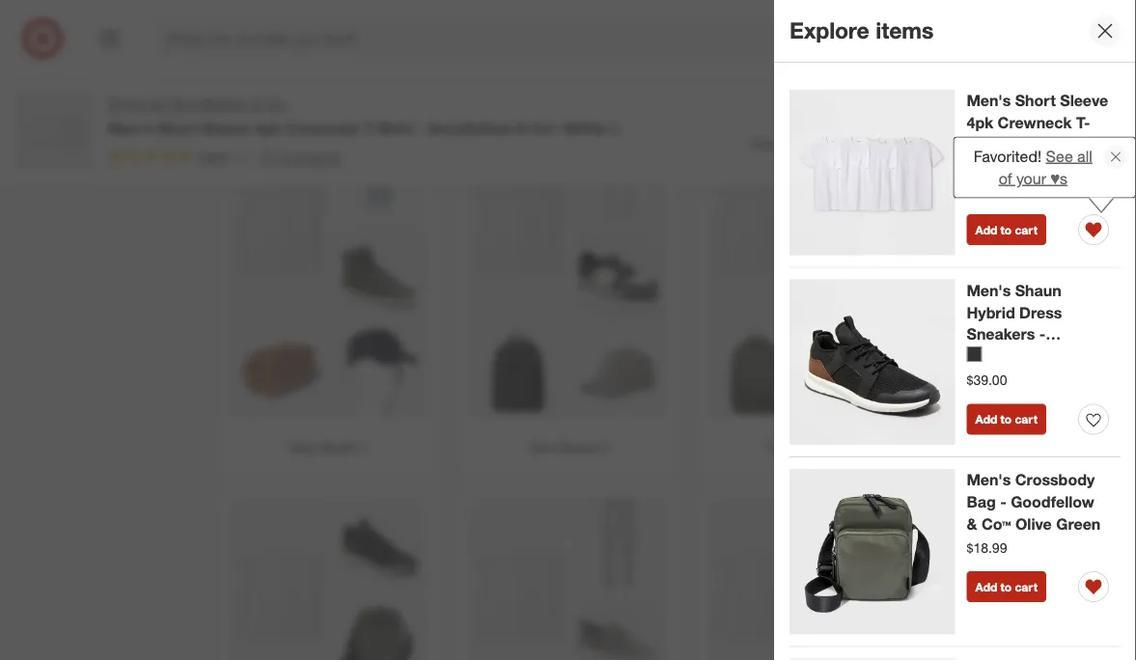 Task type: locate. For each thing, give the bounding box(es) containing it.
crewneck
[[998, 113, 1072, 132], [285, 119, 359, 137]]

our
[[584, 83, 604, 100]]

1 vertical spatial all
[[1075, 147, 1090, 166]]

co™ inside men's short sleeve 4pk crewneck t- shirt - goodfellow & co™
[[982, 157, 1011, 176]]

crewneck up see
[[998, 113, 1072, 132]]

men's inside "men's shaun hybrid dress sneakers - goodfellow & co™"
[[967, 281, 1011, 300]]

board for 1
[[321, 440, 358, 457]]

sleeve up see
[[1060, 91, 1108, 110]]

board inside button
[[800, 440, 836, 457]]

0 vertical spatial $17.00
[[854, 113, 895, 130]]

men&#39;s short sleeve 4pk crewneck t-shirt - goodfellow &#38; co&#8482; white l image
[[182, 130, 375, 323], [421, 130, 614, 323], [661, 130, 854, 323], [182, 497, 375, 660], [421, 497, 614, 660], [661, 497, 854, 660]]

men&#39;s premium slim fit thermal pants - goodfellow &#38; co&#8482; gray s image
[[570, 497, 667, 593]]

4pk up black image
[[967, 113, 994, 132]]

0 horizontal spatial 4pk
[[254, 119, 281, 137]]

all right shop
[[149, 94, 164, 113]]

tooltip containing favorited!
[[948, 137, 1136, 199]]

men's for men's short sleeve 4pk crewneck t- shirt - goodfellow & co™
[[967, 91, 1011, 110]]

men's shaun hybrid dress sneakers - goodfellow & co™ image
[[790, 279, 955, 445], [331, 497, 427, 593]]

crossbody
[[1015, 471, 1095, 489]]

to inside find the perfect way to style it build a complete look with our inspiration boards
[[631, 50, 652, 77]]

1 horizontal spatial view
[[528, 440, 557, 457]]

view board 1 button
[[224, 120, 433, 472]]

1 horizontal spatial all
[[1075, 147, 1090, 166]]

view left '2'
[[528, 440, 557, 457]]

1 board from the left
[[321, 440, 358, 457]]

t-
[[1076, 113, 1091, 132], [363, 119, 378, 137]]

add for $18.99
[[976, 580, 997, 594]]

1
[[361, 440, 369, 457]]

sleeve up 2668
[[202, 119, 250, 137]]

men's shaun hybrid dress sneakers - goodfellow & co™
[[967, 281, 1099, 366]]

- right bag
[[1000, 493, 1007, 512]]

to
[[631, 50, 652, 77], [1059, 122, 1074, 141], [1001, 222, 1012, 237], [1001, 412, 1012, 427], [1001, 580, 1012, 594]]

1 horizontal spatial sleeve
[[1060, 91, 1108, 110]]

short inside the shop all goodfellow & co men's short sleeve 4pk crewneck t-shirt - goodfellow & co™ white l
[[157, 119, 197, 137]]

see all of your ♥s link
[[996, 147, 1090, 188]]

cart
[[1078, 122, 1108, 141], [1015, 222, 1038, 237], [1015, 412, 1038, 427], [1015, 580, 1038, 594]]

- down build
[[417, 119, 424, 137]]

1 horizontal spatial t-
[[1076, 113, 1091, 132]]

cart down your
[[1015, 222, 1038, 237]]

add to cart for $39.00
[[976, 412, 1038, 427]]

1 horizontal spatial men's shaun hybrid dress sneakers - goodfellow & co™ image
[[790, 279, 955, 445]]

$17.00 up online
[[854, 113, 895, 130]]

goodfellow inside "men's shaun hybrid dress sneakers - goodfellow & co™"
[[967, 347, 1050, 366]]

short up see
[[1015, 91, 1056, 110]]

shirt inside men's short sleeve 4pk crewneck t- shirt - goodfellow & co™
[[967, 135, 1002, 154]]

What can we help you find? suggestions appear below search field
[[154, 17, 892, 60]]

21 questions
[[261, 148, 341, 165]]

men's short sleeve 4pk crewneck t-shirt - goodfellow & co™ image
[[790, 90, 955, 255]]

all
[[149, 94, 164, 113], [1075, 147, 1090, 166]]

cart up see all of your ♥s
[[1078, 122, 1108, 141]]

sleeve inside the shop all goodfellow & co men's short sleeve 4pk crewneck t-shirt - goodfellow & co™ white l
[[202, 119, 250, 137]]

all inside see all of your ♥s
[[1075, 147, 1090, 166]]

4pk inside the shop all goodfellow & co men's short sleeve 4pk crewneck t-shirt - goodfellow & co™ white l
[[254, 119, 281, 137]]

board left '2'
[[560, 440, 597, 457]]

0 horizontal spatial crewneck
[[285, 119, 359, 137]]

0 horizontal spatial board
[[321, 440, 358, 457]]

0 horizontal spatial $17.00
[[854, 113, 895, 130]]

to up inspiration
[[631, 50, 652, 77]]

add to cart down $39.00
[[976, 412, 1038, 427]]

when
[[751, 137, 781, 151]]

all for see
[[1075, 147, 1090, 166]]

3 view from the left
[[767, 440, 796, 457]]

cart for $18.99
[[1015, 580, 1038, 594]]

men's up favorited!
[[967, 91, 1011, 110]]

men&#39;s short sleeve 4pk crewneck t-shirt - goodfellow &#38; co&#8482; white l image for men&#39;s 9.5&#34; seated fit adaptive tech chino shorts - goodfellow &#38; co&#8482; charcoal gray xs image
[[661, 130, 854, 323]]

4pk
[[967, 113, 994, 132], [254, 119, 281, 137]]

add
[[1025, 122, 1055, 141], [976, 222, 997, 237], [976, 412, 997, 427], [976, 580, 997, 594]]

to down "$18.99" at right
[[1001, 580, 1012, 594]]

all right see
[[1075, 147, 1090, 166]]

black image
[[967, 157, 982, 172]]

1 horizontal spatial 4pk
[[967, 113, 994, 132]]

board left 3
[[800, 440, 836, 457]]

&
[[252, 94, 261, 113], [516, 119, 526, 137], [967, 157, 977, 176], [1055, 347, 1065, 366], [967, 515, 977, 534]]

men's crossbody bag - goodfellow & co™ olive green image
[[790, 469, 955, 635]]

$17.00
[[854, 113, 895, 130], [967, 182, 1007, 199]]

add to cart down "of"
[[976, 222, 1038, 237]]

- down dress on the right top of the page
[[1039, 325, 1046, 344]]

cart up the crossbody in the right of the page
[[1015, 412, 1038, 427]]

washed baseball cap - goodfellow &#38; co&#8482; navy one size image
[[331, 323, 427, 420]]

style
[[658, 50, 709, 77]]

crewneck up 'questions'
[[285, 119, 359, 137]]

men&#39;s brady sneakers - goodfellow &#38; co&#8482; gray 7 image
[[570, 593, 667, 660]]

& down bag
[[967, 515, 977, 534]]

-
[[417, 119, 424, 137], [1007, 135, 1013, 154], [1039, 325, 1046, 344], [1000, 493, 1007, 512]]

short
[[1015, 91, 1056, 110], [157, 119, 197, 137]]

co™ inside the shop all goodfellow & co men's short sleeve 4pk crewneck t-shirt - goodfellow & co™ white l
[[531, 119, 560, 137]]

sneakers
[[967, 325, 1035, 344]]

0 horizontal spatial sleeve
[[202, 119, 250, 137]]

add to cart button
[[1013, 111, 1121, 153], [967, 214, 1046, 245], [967, 404, 1046, 435], [967, 572, 1046, 602]]

0 vertical spatial short
[[1015, 91, 1056, 110]]

& left the white 'image'
[[967, 157, 977, 176]]

add down "$18.99" at right
[[976, 580, 997, 594]]

to for $17.00
[[1001, 222, 1012, 237]]

1 horizontal spatial shirt
[[967, 135, 1002, 154]]

build
[[420, 83, 451, 100]]

men's levi casual court sneakers - goodfellow & co™ image
[[570, 226, 667, 323]]

0 horizontal spatial short
[[157, 119, 197, 137]]

add down "of"
[[976, 222, 997, 237]]

0 vertical spatial all
[[149, 94, 164, 113]]

co™
[[531, 119, 560, 137], [982, 157, 1011, 176], [1070, 347, 1099, 366], [982, 515, 1011, 534]]

cart for $39.00
[[1015, 412, 1038, 427]]

men&#39;s short sleeve 4pk crewneck t-shirt - goodfellow &#38; co&#8482; white l image for men&#39;s slim fit thermal underwear pants - goodfellow &#38; co&#8482; cream xl image
[[421, 130, 614, 323]]

men&#39;s kev knit dress shoes - goodfellow &#38; co&#8482; gray 7 image
[[809, 226, 906, 323]]

men's up hybrid at the top right
[[967, 281, 1011, 300]]

0 horizontal spatial view
[[289, 440, 317, 457]]

l
[[611, 119, 620, 137]]

2668
[[199, 148, 229, 165]]

explore
[[790, 17, 870, 44]]

1 vertical spatial $17.00
[[967, 182, 1007, 199]]

short up 2668 link
[[157, 119, 197, 137]]

view
[[289, 440, 317, 457], [528, 440, 557, 457], [767, 440, 796, 457]]

1 vertical spatial sleeve
[[202, 119, 250, 137]]

21 questions link
[[252, 146, 341, 168]]

3 board from the left
[[800, 440, 836, 457]]

boards
[[674, 83, 716, 100]]

men's inside men's short sleeve 4pk crewneck t- shirt - goodfellow & co™
[[967, 91, 1011, 110]]

view left 3
[[767, 440, 796, 457]]

4pk down co
[[254, 119, 281, 137]]

all inside the shop all goodfellow & co men's short sleeve 4pk crewneck t-shirt - goodfellow & co™ white l
[[149, 94, 164, 113]]

0 horizontal spatial all
[[149, 94, 164, 113]]

to up see
[[1059, 122, 1074, 141]]

1 horizontal spatial $17.00
[[967, 182, 1007, 199]]

shirt
[[378, 119, 413, 137], [967, 135, 1002, 154]]

to down $39.00
[[1001, 412, 1012, 427]]

0 horizontal spatial shirt
[[378, 119, 413, 137]]

2 horizontal spatial board
[[800, 440, 836, 457]]

sleeve
[[1060, 91, 1108, 110], [202, 119, 250, 137]]

black image
[[967, 347, 982, 362]]

men&#39;s short sleeve 4pk crewneck t-shirt - goodfellow &#38; co&#8482; white l image for men&#39;s 5&#34; slim fit flat front chino shorts - goodfellow &#38; co&#8482; violet 28 image
[[661, 497, 854, 660]]

2 view from the left
[[528, 440, 557, 457]]

crewneck inside the shop all goodfellow & co men's short sleeve 4pk crewneck t-shirt - goodfellow & co™ white l
[[285, 119, 359, 137]]

tooltip
[[948, 137, 1136, 199]]

white
[[565, 119, 607, 137]]

men's short sleeve 4pk crewneck t- shirt - goodfellow & co™ link
[[967, 90, 1109, 176]]

add down $39.00
[[976, 412, 997, 427]]

find
[[408, 50, 453, 77]]

1 horizontal spatial crewneck
[[998, 113, 1072, 132]]

0 horizontal spatial t-
[[363, 119, 378, 137]]

1 vertical spatial men's shaun hybrid dress sneakers - goodfellow & co™ image
[[331, 497, 427, 593]]

men's
[[967, 91, 1011, 110], [108, 119, 152, 137], [967, 281, 1011, 300], [967, 471, 1011, 489]]

$17.00 down the white 'image'
[[967, 182, 1007, 199]]

sleeve inside men's short sleeve 4pk crewneck t- shirt - goodfellow & co™
[[1060, 91, 1108, 110]]

0 vertical spatial men's shaun hybrid dress sneakers - goodfellow & co™ image
[[790, 279, 955, 445]]

white image
[[985, 157, 1001, 172]]

add to cart for $18.99
[[976, 580, 1038, 594]]

men's down shop
[[108, 119, 152, 137]]

it
[[715, 50, 728, 77]]

cart down olive
[[1015, 580, 1038, 594]]

shop
[[108, 94, 145, 113]]

& down dress on the right top of the page
[[1055, 347, 1065, 366]]

1 vertical spatial short
[[157, 119, 197, 137]]

view left 1
[[289, 440, 317, 457]]

goodfellow
[[168, 94, 247, 113], [428, 119, 512, 137], [1017, 135, 1101, 154], [967, 347, 1050, 366], [1011, 493, 1095, 512]]

& down the look
[[516, 119, 526, 137]]

men&#39;s short sleeve 4pk crewneck t-shirt - goodfellow &#38; co&#8482; white l image for left men's shaun hybrid dress sneakers - goodfellow & co™ image
[[182, 497, 375, 660]]

1 view from the left
[[289, 440, 317, 457]]

add to cart
[[1025, 122, 1108, 141], [976, 222, 1038, 237], [976, 412, 1038, 427], [976, 580, 1038, 594]]

to down "of"
[[1001, 222, 1012, 237]]

shirt up the white 'image'
[[967, 135, 1002, 154]]

- inside men's crossbody bag - goodfellow & co™ olive green
[[1000, 493, 1007, 512]]

0 vertical spatial sleeve
[[1060, 91, 1108, 110]]

shirt down find
[[378, 119, 413, 137]]

men's short sleeve 4pk crewneck t- shirt - goodfellow & co™
[[967, 91, 1108, 176]]

cart for $17.00
[[1015, 222, 1038, 237]]

2 horizontal spatial view
[[767, 440, 796, 457]]

image of men's short sleeve 4pk crewneck t-shirt - goodfellow & co™ white l image
[[15, 93, 93, 170]]

view board 2
[[528, 440, 608, 457]]

2 board from the left
[[560, 440, 597, 457]]

see all of your ♥s
[[996, 147, 1090, 188]]

dome 18.75&#34; backpack - goodfellow &#38; co&#8482; olive green image
[[709, 323, 806, 420]]

1 horizontal spatial board
[[560, 440, 597, 457]]

men's inside men's crossbody bag - goodfellow & co™ olive green
[[967, 471, 1011, 489]]

3
[[840, 440, 848, 457]]

- up "of"
[[1007, 135, 1013, 154]]

men's up bag
[[967, 471, 1011, 489]]

1 horizontal spatial short
[[1015, 91, 1056, 110]]

view inside button
[[767, 440, 796, 457]]

explore items dialog
[[774, 0, 1136, 660]]

inspiration
[[608, 83, 670, 100]]

board
[[321, 440, 358, 457], [560, 440, 597, 457], [800, 440, 836, 457]]

add to cart down "$18.99" at right
[[976, 580, 1038, 594]]

men's crossbody bag - goodfellow & co™ olive green
[[967, 471, 1101, 534]]

shirt inside the shop all goodfellow & co men's short sleeve 4pk crewneck t-shirt - goodfellow & co™ white l
[[378, 119, 413, 137]]

add to cart button for $17.00
[[967, 214, 1046, 245]]

board left 1
[[321, 440, 358, 457]]



Task type: describe. For each thing, give the bounding box(es) containing it.
& inside men's short sleeve 4pk crewneck t- shirt - goodfellow & co™
[[967, 157, 977, 176]]

add up see
[[1025, 122, 1055, 141]]

search
[[878, 31, 925, 50]]

view board 3
[[767, 440, 848, 457]]

search button
[[878, 17, 925, 64]]

shop all goodfellow & co men's short sleeve 4pk crewneck t-shirt - goodfellow & co™ white l
[[108, 94, 620, 137]]

board for 2
[[560, 440, 597, 457]]

way
[[583, 50, 625, 77]]

favorited!
[[971, 147, 1043, 166]]

& left co
[[252, 94, 261, 113]]

dress
[[1020, 303, 1062, 322]]

& inside men's crossbody bag - goodfellow & co™ olive green
[[967, 515, 977, 534]]

look
[[526, 83, 552, 100]]

online
[[843, 137, 874, 151]]

view board 2 button
[[464, 120, 672, 472]]

men&#39;s short sleeve 4pk crewneck t-shirt - goodfellow &#38; co&#8482; white l image for men&#39;s premium slim fit thermal pants - goodfellow &#38; co&#8482; gray s image
[[421, 497, 614, 660]]

men&#39;s houndstooth baseball hat - goodfellow &#38; co&#8482; brown image
[[570, 323, 667, 420]]

find the perfect way to style it build a complete look with our inspiration boards
[[408, 50, 728, 100]]

a
[[455, 83, 462, 100]]

2668 link
[[108, 146, 248, 169]]

t- inside men's short sleeve 4pk crewneck t- shirt - goodfellow & co™
[[1076, 113, 1091, 132]]

classic top cow leather dopp kit - goodfellow &#38; co&#8482; image
[[230, 323, 327, 420]]

board for 3
[[800, 440, 836, 457]]

perfect
[[499, 50, 576, 77]]

view for view board 1
[[289, 440, 317, 457]]

add to cart button for $39.00
[[967, 404, 1046, 435]]

men's for men's shaun hybrid dress sneakers - goodfellow & co™
[[967, 281, 1011, 300]]

men's arthur clog footbed sandals - goodfellow & co™ tan image
[[809, 593, 906, 660]]

- inside the shop all goodfellow & co men's short sleeve 4pk crewneck t-shirt - goodfellow & co™ white l
[[417, 119, 424, 137]]

your
[[1014, 169, 1044, 188]]

co
[[266, 94, 286, 113]]

add for $39.00
[[976, 412, 997, 427]]

questions
[[280, 148, 341, 165]]

explore items
[[790, 17, 934, 44]]

co™ inside "men's shaun hybrid dress sneakers - goodfellow & co™"
[[1070, 347, 1099, 366]]

$17.00 inside explore items dialog
[[967, 182, 1007, 199]]

add to cart for $17.00
[[976, 222, 1038, 237]]

view board 3 button
[[703, 120, 912, 472]]

men's for men's crossbody bag - goodfellow & co™ olive green
[[967, 471, 1011, 489]]

men&#39;s 9.5&#34; seated fit adaptive tech chino shorts - goodfellow &#38; co&#8482; charcoal gray xs image
[[809, 130, 906, 226]]

view for view board 2
[[528, 440, 557, 457]]

to for $18.99
[[1001, 580, 1012, 594]]

21
[[261, 148, 276, 165]]

items
[[876, 17, 934, 44]]

all for shop
[[149, 94, 164, 113]]

9 link
[[1074, 17, 1117, 60]]

short inside men's short sleeve 4pk crewneck t- shirt - goodfellow & co™
[[1015, 91, 1056, 110]]

men&#39;s slim fit thermal underwear pants - goodfellow &#38; co&#8482; cream xl image
[[570, 130, 667, 226]]

to for $39.00
[[1001, 412, 1012, 427]]

bag
[[967, 493, 996, 512]]

view for view board 3
[[767, 440, 796, 457]]

$39.00
[[967, 372, 1007, 388]]

complete
[[466, 83, 522, 100]]

add to cart up see
[[1025, 122, 1108, 141]]

9
[[1104, 20, 1109, 32]]

hybrid
[[967, 303, 1015, 322]]

with
[[555, 83, 580, 100]]

- inside men's short sleeve 4pk crewneck t- shirt - goodfellow & co™
[[1007, 135, 1013, 154]]

crewneck inside men's short sleeve 4pk crewneck t- shirt - goodfellow & co™
[[998, 113, 1072, 132]]

men&#39;s travis high top sneaker - goodfellow &#38; co&#8482; charcoal gray 7 image
[[331, 226, 427, 323]]

4pk inside men's short sleeve 4pk crewneck t- shirt - goodfellow & co™
[[967, 113, 994, 132]]

men&#39;s 5&#34; slim fit flat front chino shorts - goodfellow &#38; co&#8482; violet 28 image
[[809, 497, 906, 593]]

0 horizontal spatial men's shaun hybrid dress sneakers - goodfellow & co™ image
[[331, 497, 427, 593]]

- inside "men's shaun hybrid dress sneakers - goodfellow & co™"
[[1039, 325, 1046, 344]]

add for $17.00
[[976, 222, 997, 237]]

add to cart button for $18.99
[[967, 572, 1046, 602]]

see
[[1043, 147, 1070, 166]]

purchased
[[784, 137, 839, 151]]

t- inside the shop all goodfellow & co men's short sleeve 4pk crewneck t-shirt - goodfellow & co™ white l
[[363, 119, 378, 137]]

green
[[1056, 515, 1101, 534]]

2
[[601, 440, 608, 457]]

the
[[459, 50, 493, 77]]

when purchased online
[[751, 137, 874, 151]]

goodfellow inside men's short sleeve 4pk crewneck t- shirt - goodfellow & co™
[[1017, 135, 1101, 154]]

men&#39;s slim straight fit jeans - goodfellow &#38; co&#8482; light blue 28x30 image
[[331, 130, 427, 226]]

shaun
[[1015, 281, 1062, 300]]

co™ inside men's crossbody bag - goodfellow & co™ olive green
[[982, 515, 1011, 534]]

of
[[996, 169, 1009, 188]]

men&#39;s poly wool fedora - goodfellow &#38; co&#8482; olive green m/l image
[[809, 323, 906, 420]]

olive
[[1015, 515, 1052, 534]]

men's inside the shop all goodfellow & co men's short sleeve 4pk crewneck t-shirt - goodfellow & co™ white l
[[108, 119, 152, 137]]

view board 1
[[289, 440, 369, 457]]

men&#39;s short sleeve 4pk crewneck t-shirt - goodfellow &#38; co&#8482; white l image for men&#39;s slim straight fit jeans - goodfellow &#38; co&#8482; light blue 28x30 image
[[182, 130, 375, 323]]

♥s
[[1048, 169, 1065, 188]]

& inside "men's shaun hybrid dress sneakers - goodfellow & co™"
[[1055, 347, 1065, 366]]

men's shaun hybrid dress sneakers - goodfellow & co™ link
[[967, 279, 1109, 366]]

$18.99
[[967, 539, 1007, 556]]

goodfellow inside men's crossbody bag - goodfellow & co™ olive green
[[1011, 493, 1095, 512]]

men&#39;s crossbody bag - goodfellow &#38; co&#8482; olive green image
[[331, 593, 427, 660]]

men's crossbody bag - goodfellow & co™ olive green link
[[967, 469, 1109, 535]]

dome 18.75&#34; backpack - goodfellow &#38; co&#8482; black image
[[470, 323, 566, 420]]



Task type: vqa. For each thing, say whether or not it's contained in the screenshot.
Goodfellow inside the men's shaun hybrid dress sneakers - goodfellow & co™
yes



